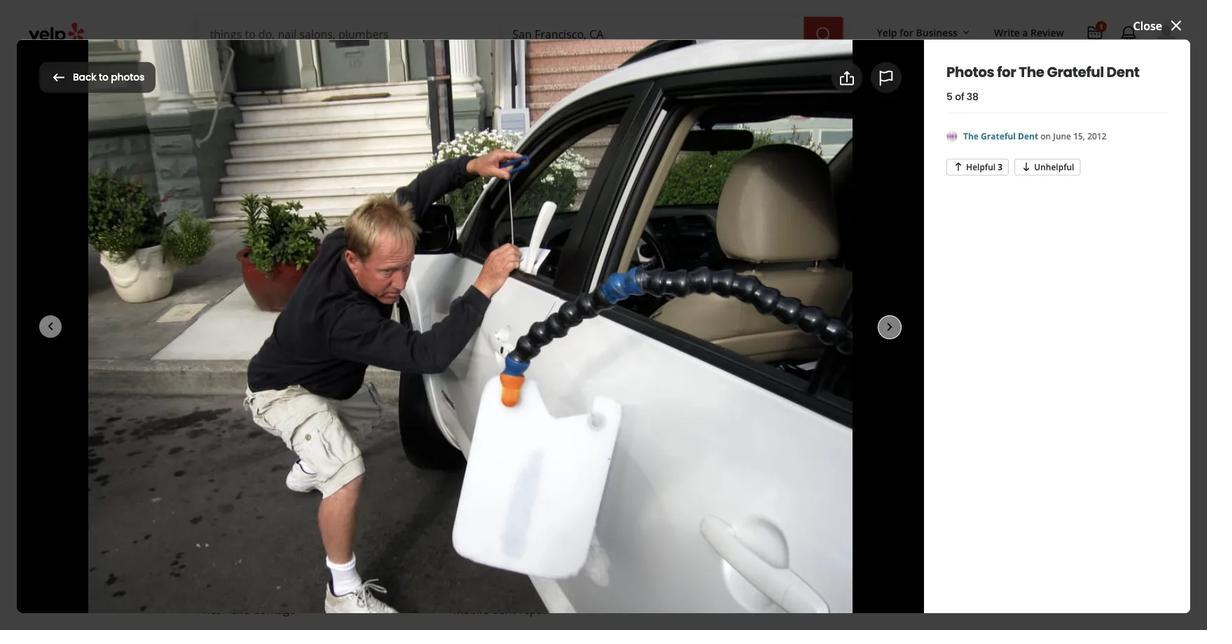 Task type: describe. For each thing, give the bounding box(es) containing it.
restaurants
[[208, 62, 263, 75]]

the down write a review link
[[1019, 62, 1045, 82]]

0 vertical spatial repair
[[248, 534, 280, 549]]

save
[[560, 241, 587, 257]]

removal
[[482, 534, 524, 549]]

all
[[633, 312, 646, 327]]

mobile dent repair
[[453, 602, 550, 617]]

auto steering and suspension repair
[[453, 568, 643, 583]]

write for write a review
[[995, 26, 1020, 39]]

0 horizontal spatial photos for the grateful dent
[[39, 64, 313, 91]]

dent down auto services link
[[419, 116, 499, 163]]

videos
[[267, 310, 313, 330]]

auto for auto steering and suspension repair
[[453, 568, 478, 583]]

services for home services
[[335, 62, 372, 75]]

24 close v2 image
[[1168, 17, 1185, 34]]

24 flag v2 image
[[878, 70, 895, 87]]

services offered element
[[180, 474, 726, 630]]

photos for 24 close v2 icon
[[203, 310, 251, 330]]

,
[[344, 199, 347, 214]]

offered
[[264, 497, 316, 517]]

verified
[[328, 500, 370, 515]]

damage
[[254, 602, 296, 617]]

edit
[[471, 202, 487, 214]]

follow
[[639, 241, 673, 257]]

close button
[[1134, 17, 1185, 34]]

rear-
[[203, 602, 231, 617]]

3 photo of the grateful dent - san francisco, ca, us. image from the left
[[506, 347, 646, 452]]

write for write a review
[[237, 241, 265, 257]]

4.9 (67 reviews)
[[335, 168, 418, 183]]

(67
[[353, 168, 370, 183]]

&
[[253, 310, 264, 330]]

bumper repair
[[203, 534, 280, 549]]

auto services
[[414, 62, 476, 75]]

yelp for business button
[[872, 20, 978, 45]]

add photos
[[855, 70, 919, 85]]

photos for '16 helpful v2' image
[[947, 62, 995, 82]]

add for add photos
[[855, 70, 878, 85]]

close
[[1134, 18, 1163, 33]]

see all 38 photos link
[[610, 311, 726, 328]]

24 share v2 image
[[453, 241, 470, 258]]

add photo link
[[331, 234, 436, 265]]

claimed
[[217, 199, 261, 214]]

share button
[[441, 234, 520, 265]]

services for auto services
[[438, 62, 476, 75]]

reviews)
[[373, 168, 418, 183]]

user actions element
[[866, 18, 1199, 104]]

16 chevron down v2 image
[[961, 27, 972, 38]]

0 horizontal spatial for
[[111, 64, 138, 91]]

0 horizontal spatial mobile
[[349, 199, 388, 214]]

the grateful dent link
[[964, 130, 1041, 142]]

thegratefuldent.com link
[[761, 132, 877, 148]]

body
[[280, 199, 307, 214]]

business categories element
[[197, 50, 1180, 91]]

helpful
[[967, 161, 996, 172]]

add for add photo
[[366, 241, 388, 257]]

3
[[998, 161, 1003, 172]]

shops
[[310, 199, 344, 214]]

suspension
[[549, 568, 609, 583]]

the grateful dent
[[203, 116, 499, 163]]

june
[[1054, 130, 1072, 142]]

unhelpful button
[[1015, 159, 1081, 176]]

yelp for business
[[877, 26, 958, 39]]

a for review
[[1023, 26, 1029, 39]]

search image
[[816, 26, 832, 43]]

write a review link
[[989, 20, 1070, 45]]

dent inside 'services offered' 'element'
[[453, 534, 479, 549]]

and
[[526, 568, 546, 583]]

review
[[1031, 26, 1065, 39]]

dent
[[492, 602, 516, 617]]

service
[[790, 212, 831, 227]]

16 helpful v2 image
[[953, 161, 964, 172]]

write a review
[[237, 241, 314, 257]]

home
[[305, 62, 333, 75]]

share
[[476, 241, 508, 257]]

mobile dent repair link
[[349, 199, 457, 214]]

services offered
[[203, 497, 316, 517]]

edit button
[[465, 200, 492, 217]]

1 button
[[1082, 20, 1110, 48]]

write a review
[[995, 26, 1065, 39]]

38 for of
[[967, 90, 979, 104]]

16 checkmark badged v2 image
[[439, 502, 450, 513]]

photos & videos element
[[0, 0, 1208, 630]]

photo
[[391, 241, 424, 257]]

on
[[1041, 130, 1052, 142]]

24 save outline v2 image
[[537, 241, 554, 258]]

(415) 596-6090
[[761, 172, 838, 187]]

24 camera v2 image
[[343, 241, 360, 258]]

more link
[[506, 50, 573, 91]]

of
[[955, 90, 965, 104]]

rear-end damage
[[203, 602, 296, 617]]

24 share v2 image
[[839, 70, 856, 87]]

view service area
[[761, 212, 860, 227]]

16 claim filled v2 image
[[203, 201, 214, 212]]

dent right restaurants
[[266, 64, 313, 91]]

photos & videos
[[203, 310, 313, 330]]



Task type: vqa. For each thing, say whether or not it's contained in the screenshot.
Get in the Location & Hours element
no



Task type: locate. For each thing, give the bounding box(es) containing it.
0 horizontal spatial write
[[237, 241, 265, 257]]

write left review
[[995, 26, 1020, 39]]

next image
[[702, 391, 717, 408]]

auto services link
[[403, 50, 506, 91]]

add right 24 camera v2 icon
[[366, 241, 388, 257]]

0 vertical spatial 38
[[967, 90, 979, 104]]

body shops link
[[280, 199, 344, 214]]

0 vertical spatial write
[[995, 26, 1020, 39]]

more
[[518, 62, 542, 75]]

0 horizontal spatial auto
[[203, 568, 228, 583]]

for inside button
[[900, 26, 914, 39]]

area
[[833, 212, 860, 227]]

2 horizontal spatial auto
[[453, 568, 478, 583]]

the
[[1019, 62, 1045, 82], [142, 64, 178, 91], [203, 116, 265, 163], [964, 130, 979, 142]]

2 horizontal spatial 24 chevron down v2 image
[[478, 61, 495, 77]]

1 horizontal spatial for
[[900, 26, 914, 39]]

business inside 'services offered' 'element'
[[389, 500, 436, 515]]

2 horizontal spatial photos
[[880, 70, 919, 85]]

1 horizontal spatial 24 chevron down v2 image
[[375, 61, 392, 77]]

1 horizontal spatial auto
[[414, 62, 436, 75]]

mobile inside 'services offered' 'element'
[[453, 602, 489, 617]]

business for yelp for business
[[916, 26, 958, 39]]

mobile left dent
[[453, 602, 489, 617]]

1 horizontal spatial services
[[335, 62, 372, 75]]

24 project v2 image
[[1087, 25, 1104, 42]]

photo of the grateful dent - san francisco, ca, us. image
[[203, 347, 343, 452], [354, 347, 495, 452], [506, 347, 646, 452]]

grateful
[[1048, 62, 1105, 82], [182, 64, 262, 91], [272, 116, 412, 163], [981, 130, 1016, 142]]

write right 24 star v2 icon
[[237, 241, 265, 257]]

auto for auto services
[[414, 62, 436, 75]]

home services link
[[293, 50, 403, 91]]

1 vertical spatial write
[[237, 241, 265, 257]]

auto for auto frame testing
[[203, 568, 228, 583]]

see
[[610, 312, 630, 327]]

the grateful dent on june 15, 2012
[[964, 130, 1107, 142]]

0 horizontal spatial photos
[[111, 71, 145, 84]]

auto inside business categories element
[[414, 62, 436, 75]]

0 horizontal spatial services
[[203, 497, 262, 517]]

5 of 38
[[947, 90, 979, 104]]

by
[[373, 500, 386, 515]]

steering
[[481, 568, 523, 583]]

previous image
[[212, 391, 227, 408]]

repair
[[421, 199, 457, 214]]

dent removal
[[453, 534, 524, 549]]

for right yelp
[[900, 26, 914, 39]]

unhelpful
[[1035, 161, 1075, 172]]

None search field
[[199, 17, 846, 50]]

24 chevron down v2 image right restaurants
[[265, 61, 282, 77]]

24 chevron down v2 image inside auto services link
[[478, 61, 495, 77]]

(415)
[[761, 172, 787, 187]]

save button
[[525, 234, 599, 265]]

24 chevron down v2 image for home services
[[375, 61, 392, 77]]

2 photo of the grateful dent - san francisco, ca, us. image from the left
[[354, 347, 495, 452]]

photos right to
[[111, 71, 145, 84]]

verified by business
[[328, 500, 436, 515]]

for
[[900, 26, 914, 39], [998, 62, 1017, 82], [111, 64, 138, 91]]

add inside "add photos" link
[[855, 70, 878, 85]]

(67 reviews) link
[[353, 168, 418, 183]]

dent down notifications image
[[1107, 62, 1140, 82]]

24 chevron down v2 image inside home services link
[[375, 61, 392, 77]]

the up 4.9 star rating image
[[203, 116, 265, 163]]

for down write a review link
[[998, 62, 1017, 82]]

38 right all
[[649, 312, 662, 327]]

repair
[[248, 534, 280, 549], [612, 568, 643, 583], [519, 602, 550, 617]]

the right to
[[142, 64, 178, 91]]

write a review link
[[203, 234, 326, 265]]

2 horizontal spatial repair
[[612, 568, 643, 583]]

1 vertical spatial mobile
[[453, 602, 489, 617]]

business for verified by business
[[389, 500, 436, 515]]

24 chevron down v2 image
[[545, 61, 562, 77]]

add photos link
[[821, 62, 931, 93]]

1 horizontal spatial mobile
[[453, 602, 489, 617]]

24 arrow right v2 image
[[709, 311, 726, 328]]

24 external link v2 image
[[976, 132, 993, 149]]

6090
[[813, 172, 838, 187]]

restaurants link
[[197, 50, 293, 91]]

notifications image
[[1121, 25, 1138, 42]]

photos down yelp
[[880, 70, 919, 85]]

a for review
[[268, 241, 276, 257]]

24 chevron down v2 image inside restaurants link
[[265, 61, 282, 77]]

24 arrow left v2 image
[[50, 69, 67, 86]]

body shops , mobile dent repair
[[280, 199, 457, 214]]

home services
[[305, 62, 372, 75]]

1 horizontal spatial photos
[[665, 312, 704, 327]]

mobile right ,
[[349, 199, 388, 214]]

photos inside button
[[111, 71, 145, 84]]

0 horizontal spatial a
[[268, 241, 276, 257]]

24 phone v2 image
[[976, 172, 993, 189]]

view
[[761, 212, 788, 227]]

24 chevron down v2 image right home services
[[375, 61, 392, 77]]

1 vertical spatial business
[[389, 500, 436, 515]]

0 horizontal spatial add
[[366, 241, 388, 257]]

repair down 'services offered'
[[248, 534, 280, 549]]

0 horizontal spatial 24 chevron down v2 image
[[265, 61, 282, 77]]

1 horizontal spatial photos
[[203, 310, 251, 330]]

1 horizontal spatial a
[[1023, 26, 1029, 39]]

view service area link
[[761, 212, 860, 227]]

1 horizontal spatial repair
[[519, 602, 550, 617]]

1 vertical spatial add
[[366, 241, 388, 257]]

thegratefuldent.com
[[761, 132, 877, 148]]

1 vertical spatial repair
[[612, 568, 643, 583]]

2 horizontal spatial photo of the grateful dent - san francisco, ca, us. image
[[506, 347, 646, 452]]

4.9
[[335, 168, 351, 183]]

bumper
[[203, 534, 245, 549]]

1 horizontal spatial 38
[[967, 90, 979, 104]]

review
[[278, 241, 314, 257]]

0 horizontal spatial repair
[[248, 534, 280, 549]]

write inside the "user actions" element
[[995, 26, 1020, 39]]

back
[[73, 71, 96, 84]]

a
[[1023, 26, 1029, 39], [268, 241, 276, 257]]

5
[[947, 90, 953, 104]]

0 vertical spatial mobile
[[349, 199, 388, 214]]

38 right of
[[967, 90, 979, 104]]

38 for all
[[649, 312, 662, 327]]

2 horizontal spatial for
[[998, 62, 1017, 82]]

auto frame testing
[[203, 568, 300, 583]]

1
[[1100, 22, 1104, 31]]

24 chevron down v2 image for restaurants
[[265, 61, 282, 77]]

0 vertical spatial add
[[855, 70, 878, 85]]

2 horizontal spatial photos
[[947, 62, 995, 82]]

next photo image
[[882, 319, 899, 335]]

1 24 chevron down v2 image from the left
[[265, 61, 282, 77]]

dent
[[1107, 62, 1140, 82], [266, 64, 313, 91], [419, 116, 499, 163], [1018, 130, 1039, 142], [390, 199, 418, 214], [453, 534, 479, 549]]

4.9 star rating image
[[203, 165, 326, 187]]

business left 16 chevron down v2 icon
[[916, 26, 958, 39]]

0 horizontal spatial business
[[389, 500, 436, 515]]

back to photos button
[[39, 62, 156, 93]]

business inside yelp for business button
[[916, 26, 958, 39]]

1 horizontal spatial photos for the grateful dent
[[947, 62, 1140, 82]]

photos
[[880, 70, 919, 85], [111, 71, 145, 84], [665, 312, 704, 327]]

dent down reviews)
[[390, 199, 418, 214]]

photos for the grateful dent
[[947, 62, 1140, 82], [39, 64, 313, 91]]

frame
[[231, 568, 262, 583]]

15,
[[1074, 130, 1086, 142]]

24 chevron down v2 image for auto services
[[478, 61, 495, 77]]

24 chevron down v2 image right auto services
[[478, 61, 495, 77]]

24 chevron down v2 image
[[265, 61, 282, 77], [375, 61, 392, 77], [478, 61, 495, 77]]

38
[[967, 90, 979, 104], [649, 312, 662, 327]]

photos left 24 arrow right v2 "icon"
[[665, 312, 704, 327]]

2012
[[1088, 130, 1107, 142]]

596-
[[790, 172, 813, 187]]

0 vertical spatial business
[[916, 26, 958, 39]]

2 24 chevron down v2 image from the left
[[375, 61, 392, 77]]

3 24 chevron down v2 image from the left
[[478, 61, 495, 77]]

1 vertical spatial a
[[268, 241, 276, 257]]

1 horizontal spatial add
[[855, 70, 878, 85]]

back to photos
[[73, 71, 145, 84]]

0 horizontal spatial photo of the grateful dent - san francisco, ca, us. image
[[203, 347, 343, 452]]

Search photos text field
[[939, 64, 1168, 92]]

previous photo image
[[42, 318, 59, 335]]

2 vertical spatial repair
[[519, 602, 550, 617]]

services
[[335, 62, 372, 75], [438, 62, 476, 75], [203, 497, 262, 517]]

2 horizontal spatial services
[[438, 62, 476, 75]]

testing
[[265, 568, 300, 583]]

0 vertical spatial a
[[1023, 26, 1029, 39]]

repair right dent
[[519, 602, 550, 617]]

end
[[231, 602, 251, 617]]

24 star v2 image
[[214, 241, 231, 258]]

1 horizontal spatial photo of the grateful dent - san francisco, ca, us. image
[[354, 347, 495, 452]]

add left 24 flag v2 icon
[[855, 70, 878, 85]]

business left '16 checkmark badged v2' icon
[[389, 500, 436, 515]]

1 vertical spatial 38
[[649, 312, 662, 327]]

services inside 'element'
[[203, 497, 262, 517]]

0 horizontal spatial photos
[[39, 64, 107, 91]]

yelp
[[877, 26, 898, 39]]

helpful 3
[[967, 161, 1003, 172]]

to
[[99, 71, 109, 84]]

mobile
[[349, 199, 388, 214], [453, 602, 489, 617]]

24 add photo v2 image
[[833, 69, 849, 86]]

dent left removal in the left bottom of the page
[[453, 534, 479, 549]]

add photo
[[366, 241, 424, 257]]

see all 38 photos
[[610, 312, 704, 327]]

0 horizontal spatial 38
[[649, 312, 662, 327]]

16 nothelpful v2 image
[[1021, 161, 1033, 172]]

follow button
[[604, 234, 685, 265]]

1 horizontal spatial write
[[995, 26, 1020, 39]]

1 photo of the grateful dent - san francisco, ca, us. image from the left
[[203, 347, 343, 452]]

24 add v2 image
[[616, 241, 633, 258]]

dent left on
[[1018, 130, 1039, 142]]

repair right suspension
[[612, 568, 643, 583]]

1 horizontal spatial business
[[916, 26, 958, 39]]

for right to
[[111, 64, 138, 91]]

the up helpful
[[964, 130, 979, 142]]



